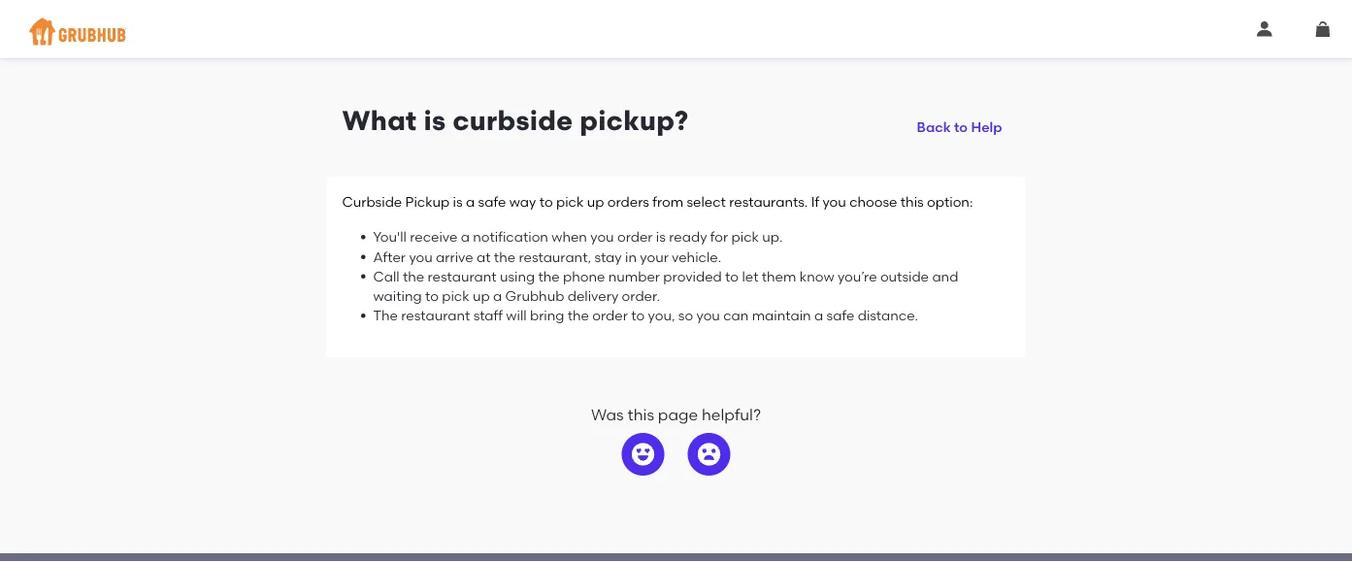 Task type: vqa. For each thing, say whether or not it's contained in the screenshot.
Connect with us's The Us
no



Task type: locate. For each thing, give the bounding box(es) containing it.
notification
[[473, 229, 549, 245]]

is inside you'll receive a notification when you order is ready for pick up. after you arrive at the restaurant, stay in your vehicle. call the restaurant using the phone number provided to let them know you're outside and waiting to pick up a grubhub delivery order. the restaurant staff will bring the order to you, so you can maintain a safe distance.
[[656, 229, 666, 245]]

you down receive on the left of page
[[409, 248, 433, 265]]

2 horizontal spatial is
[[656, 229, 666, 245]]

the
[[494, 248, 516, 265], [403, 268, 425, 285], [538, 268, 560, 285], [568, 308, 590, 324]]

grubhub
[[506, 288, 565, 304]]

you
[[823, 193, 847, 210], [591, 229, 614, 245], [409, 248, 433, 265], [697, 308, 720, 324]]

0 horizontal spatial this
[[628, 405, 655, 424]]

order.
[[622, 288, 660, 304]]

restaurant
[[428, 268, 497, 285], [401, 308, 470, 324]]

when
[[552, 229, 587, 245]]

1 vertical spatial up
[[473, 288, 490, 304]]

bring
[[530, 308, 565, 324]]

can
[[724, 308, 749, 324]]

1 horizontal spatial up
[[587, 193, 604, 210]]

pickup?
[[580, 104, 689, 137]]

1 vertical spatial safe
[[827, 308, 855, 324]]

pick down arrive on the top of page
[[442, 288, 470, 304]]

0 vertical spatial is
[[424, 104, 446, 137]]

1 vertical spatial pick
[[732, 229, 759, 245]]

staff
[[474, 308, 503, 324]]

is
[[424, 104, 446, 137], [453, 193, 463, 210], [656, 229, 666, 245]]

to inside back to help link
[[955, 119, 968, 135]]

vehicle.
[[672, 248, 722, 265]]

restaurant down waiting
[[401, 308, 470, 324]]

a right maintain
[[815, 308, 824, 324]]

safe
[[478, 193, 506, 210], [827, 308, 855, 324]]

a
[[466, 193, 475, 210], [461, 229, 470, 245], [493, 288, 502, 304], [815, 308, 824, 324]]

provided
[[664, 268, 722, 285]]

a up staff
[[493, 288, 502, 304]]

you'll
[[373, 229, 407, 245]]

pickup
[[406, 193, 450, 210]]

small image
[[1258, 21, 1273, 37]]

is right what
[[424, 104, 446, 137]]

pick right for
[[732, 229, 759, 245]]

them
[[762, 268, 797, 285]]

to
[[955, 119, 968, 135], [540, 193, 553, 210], [726, 268, 739, 285], [425, 288, 439, 304], [632, 308, 645, 324]]

0 horizontal spatial up
[[473, 288, 490, 304]]

what is curbside pickup?
[[342, 104, 689, 137]]

restaurant down arrive on the top of page
[[428, 268, 497, 285]]

order
[[618, 229, 653, 245], [593, 308, 628, 324]]

0 vertical spatial pick
[[556, 193, 584, 210]]

1 horizontal spatial safe
[[827, 308, 855, 324]]

up
[[587, 193, 604, 210], [473, 288, 490, 304]]

grubhub logo image
[[29, 12, 126, 51]]

from
[[653, 193, 684, 210]]

pick up when
[[556, 193, 584, 210]]

the down notification
[[494, 248, 516, 265]]

1 horizontal spatial this
[[901, 193, 924, 210]]

1 vertical spatial restaurant
[[401, 308, 470, 324]]

you right if
[[823, 193, 847, 210]]

restaurants.
[[730, 193, 808, 210]]

safe left way
[[478, 193, 506, 210]]

back to help link
[[910, 104, 1011, 139]]

this left the option:
[[901, 193, 924, 210]]

distance.
[[858, 308, 919, 324]]

this right was
[[628, 405, 655, 424]]

is up the your on the top
[[656, 229, 666, 245]]

0 vertical spatial safe
[[478, 193, 506, 210]]

you up stay
[[591, 229, 614, 245]]

pick
[[556, 193, 584, 210], [732, 229, 759, 245], [442, 288, 470, 304]]

1 horizontal spatial is
[[453, 193, 463, 210]]

this page was not helpful image
[[698, 443, 721, 466]]

back to help
[[917, 119, 1003, 135]]

the up waiting
[[403, 268, 425, 285]]

this
[[901, 193, 924, 210], [628, 405, 655, 424]]

is right pickup
[[453, 193, 463, 210]]

safe inside you'll receive a notification when you order is ready for pick up. after you arrive at the restaurant, stay in your vehicle. call the restaurant using the phone number provided to let them know you're outside and waiting to pick up a grubhub delivery order. the restaurant staff will bring the order to you, so you can maintain a safe distance.
[[827, 308, 855, 324]]

0 vertical spatial up
[[587, 193, 604, 210]]

0 vertical spatial order
[[618, 229, 653, 245]]

after
[[373, 248, 406, 265]]

0 horizontal spatial is
[[424, 104, 446, 137]]

2 vertical spatial pick
[[442, 288, 470, 304]]

order down delivery
[[593, 308, 628, 324]]

up left orders
[[587, 193, 604, 210]]

0 horizontal spatial pick
[[442, 288, 470, 304]]

0 vertical spatial this
[[901, 193, 924, 210]]

choose
[[850, 193, 898, 210]]

select
[[687, 193, 726, 210]]

you,
[[648, 308, 675, 324]]

the down restaurant,
[[538, 268, 560, 285]]

ready
[[669, 229, 708, 245]]

what
[[342, 104, 417, 137]]

you'll receive a notification when you order is ready for pick up. after you arrive at the restaurant, stay in your vehicle. call the restaurant using the phone number provided to let them know you're outside and waiting to pick up a grubhub delivery order. the restaurant staff will bring the order to you, so you can maintain a safe distance.
[[373, 229, 959, 324]]

order up in
[[618, 229, 653, 245]]

to left "let"
[[726, 268, 739, 285]]

up up staff
[[473, 288, 490, 304]]

2 vertical spatial is
[[656, 229, 666, 245]]

1 vertical spatial this
[[628, 405, 655, 424]]

you're
[[838, 268, 878, 285]]

call
[[373, 268, 400, 285]]

phone
[[563, 268, 605, 285]]

1 vertical spatial is
[[453, 193, 463, 210]]

safe down you're
[[827, 308, 855, 324]]

the down delivery
[[568, 308, 590, 324]]

to left help
[[955, 119, 968, 135]]

this page was helpful image
[[632, 443, 655, 466]]

waiting
[[373, 288, 422, 304]]



Task type: describe. For each thing, give the bounding box(es) containing it.
up inside you'll receive a notification when you order is ready for pick up. after you arrive at the restaurant, stay in your vehicle. call the restaurant using the phone number provided to let them know you're outside and waiting to pick up a grubhub delivery order. the restaurant staff will bring the order to you, so you can maintain a safe distance.
[[473, 288, 490, 304]]

in
[[625, 248, 637, 265]]

help
[[972, 119, 1003, 135]]

so
[[679, 308, 694, 324]]

and
[[933, 268, 959, 285]]

for
[[711, 229, 729, 245]]

a right pickup
[[466, 193, 475, 210]]

let
[[742, 268, 759, 285]]

receive
[[410, 229, 458, 245]]

your
[[640, 248, 669, 265]]

way
[[510, 193, 536, 210]]

to right way
[[540, 193, 553, 210]]

curbside
[[453, 104, 573, 137]]

the
[[373, 308, 398, 324]]

using
[[500, 268, 535, 285]]

back
[[917, 119, 951, 135]]

orders
[[608, 193, 650, 210]]

up.
[[763, 229, 783, 245]]

will
[[506, 308, 527, 324]]

curbside
[[342, 193, 402, 210]]

at
[[477, 248, 491, 265]]

1 horizontal spatial pick
[[556, 193, 584, 210]]

stay
[[595, 248, 622, 265]]

1 vertical spatial order
[[593, 308, 628, 324]]

you right so
[[697, 308, 720, 324]]

page
[[658, 405, 698, 424]]

a up arrive on the top of page
[[461, 229, 470, 245]]

helpful?
[[702, 405, 762, 424]]

small image
[[1316, 21, 1332, 37]]

option:
[[928, 193, 973, 210]]

0 vertical spatial restaurant
[[428, 268, 497, 285]]

know
[[800, 268, 835, 285]]

restaurant,
[[519, 248, 592, 265]]

to down order.
[[632, 308, 645, 324]]

2 horizontal spatial pick
[[732, 229, 759, 245]]

maintain
[[752, 308, 812, 324]]

was
[[591, 405, 624, 424]]

curbside pickup is a safe way to pick up orders from select restaurants. if you choose this option:
[[342, 193, 973, 210]]

outside
[[881, 268, 929, 285]]

0 horizontal spatial safe
[[478, 193, 506, 210]]

number
[[609, 268, 660, 285]]

delivery
[[568, 288, 619, 304]]

if
[[812, 193, 820, 210]]

arrive
[[436, 248, 474, 265]]

was this page helpful?
[[591, 405, 762, 424]]

to right waiting
[[425, 288, 439, 304]]



